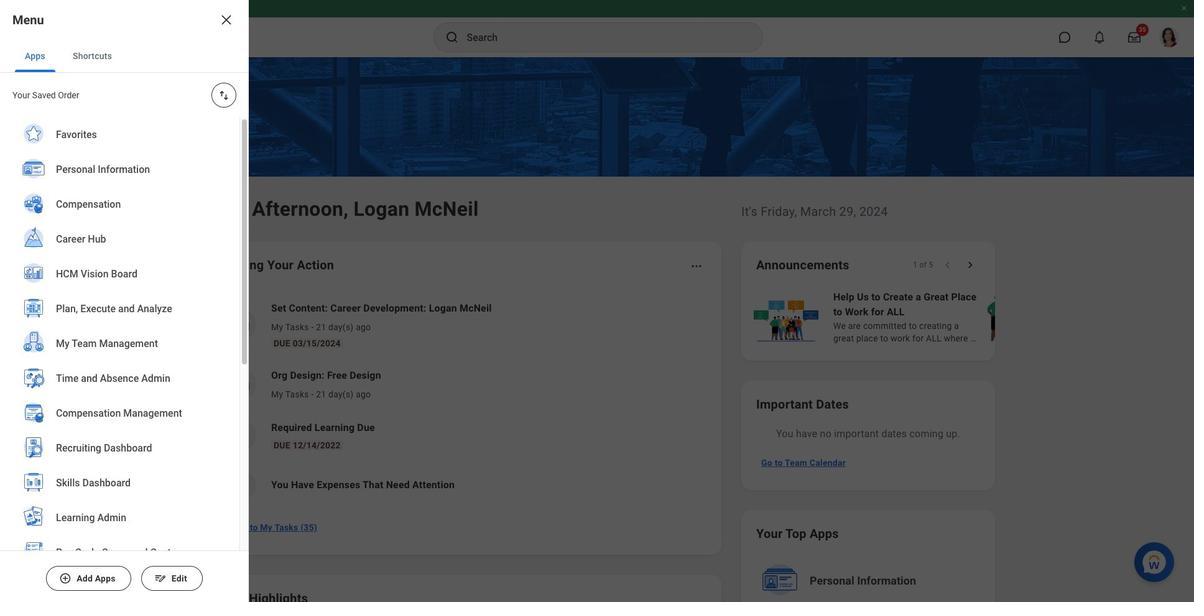 Task type: vqa. For each thing, say whether or not it's contained in the screenshot.
3rd Expectations from the top
no



Task type: describe. For each thing, give the bounding box(es) containing it.
profile logan mcneil element
[[1152, 24, 1187, 51]]

inbox image
[[232, 315, 251, 334]]

sort image
[[218, 89, 230, 101]]

close environment banner image
[[1181, 4, 1188, 12]]

list inside global navigation dialog
[[0, 118, 239, 602]]

x image
[[219, 12, 234, 27]]

global navigation dialog
[[0, 0, 249, 602]]

search image
[[444, 30, 459, 45]]

text edit image
[[154, 572, 167, 585]]



Task type: locate. For each thing, give the bounding box(es) containing it.
tab list
[[0, 40, 249, 73]]

plus circle image
[[59, 572, 72, 585]]

dashboard expenses image
[[232, 476, 251, 494]]

inbox image
[[232, 375, 251, 394]]

notifications large image
[[1093, 31, 1106, 44]]

chevron right small image
[[964, 259, 977, 271]]

chevron left small image
[[942, 259, 954, 271]]

banner
[[0, 0, 1194, 57]]

status
[[913, 260, 933, 270]]

inbox large image
[[1128, 31, 1141, 44]]

list
[[0, 118, 239, 602], [751, 289, 1194, 346], [214, 291, 707, 510]]

main content
[[0, 57, 1194, 602]]

book open image
[[232, 426, 251, 445]]



